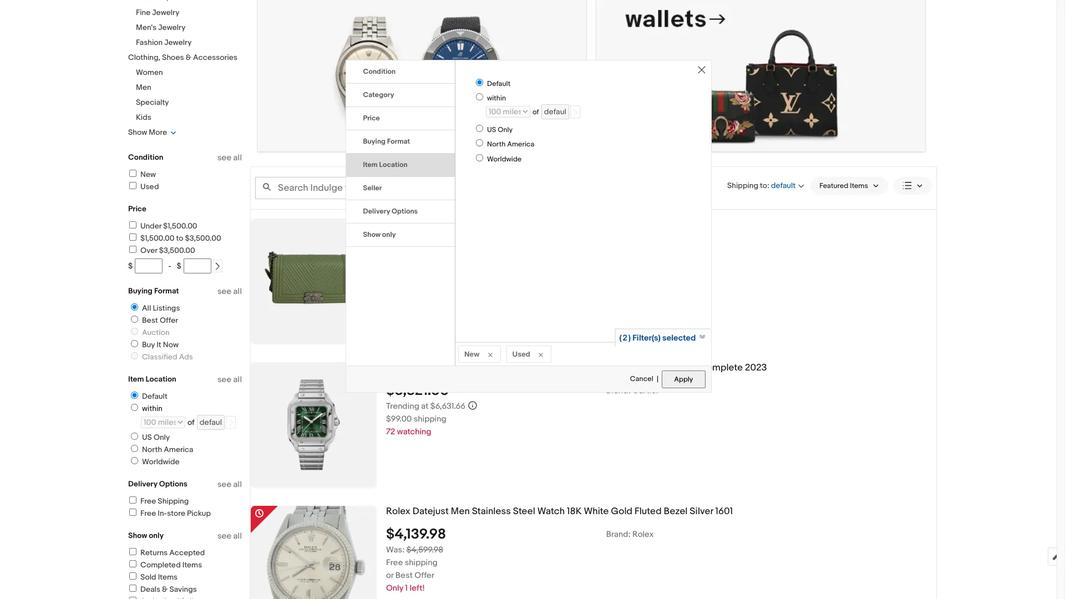 Task type: vqa. For each thing, say whether or not it's contained in the screenshot.
"Shipping"
yes



Task type: locate. For each thing, give the bounding box(es) containing it.
only up returns
[[149, 531, 164, 541]]

cartier santos medium 35.1mm wssa0061 steel roman green dial new/complete 2023 image
[[251, 378, 377, 472]]

tab list
[[346, 60, 455, 247]]

show only
[[363, 230, 396, 239], [128, 531, 164, 541]]

see
[[218, 153, 232, 163], [218, 286, 232, 297], [218, 375, 232, 385], [218, 479, 232, 490], [218, 531, 232, 542]]

0 horizontal spatial items
[[158, 573, 178, 582]]

0 vertical spatial buying
[[363, 137, 386, 146]]

rolex datejust men stainless steel watch 18k white gold fluted bezel silver 1601 image
[[259, 506, 369, 599]]

us for us only radio
[[142, 433, 152, 442]]

3 all from the top
[[233, 375, 242, 385]]

1 horizontal spatial default
[[487, 79, 511, 88]]

buying format inside tab list
[[363, 137, 410, 146]]

used up 35.1mm
[[513, 350, 530, 359]]

US Only radio
[[476, 125, 483, 132]]

delivery inside tab list
[[363, 207, 390, 216]]

Free Shipping checkbox
[[129, 497, 137, 504]]

4 see all from the top
[[218, 479, 242, 490]]

only for us only option at left
[[498, 125, 513, 134]]

0 horizontal spatial north
[[142, 445, 162, 455]]

options
[[392, 207, 418, 216], [159, 479, 188, 489]]

1 vertical spatial medium
[[450, 362, 486, 373]]

item location
[[363, 160, 408, 169], [128, 375, 176, 384]]

0 vertical spatial price
[[363, 114, 380, 123]]

2 see all button from the top
[[218, 286, 242, 297]]

see all
[[218, 153, 242, 163], [218, 286, 242, 297], [218, 375, 242, 385], [218, 479, 242, 490], [218, 531, 242, 542]]

accepted
[[169, 548, 205, 558]]

0 horizontal spatial location
[[146, 375, 176, 384]]

men right datejust on the left bottom
[[451, 506, 470, 517]]

show
[[128, 128, 147, 137], [363, 230, 381, 239], [128, 531, 147, 541]]

filter(s)
[[633, 333, 661, 344]]

america for north america radio
[[164, 445, 193, 455]]

offer inside "brand: rolex was: $4,599.98 free shipping or best offer only 1 left!"
[[415, 570, 434, 581]]

$1,500.00 up to
[[163, 221, 197, 231]]

cartier down cancel
[[633, 385, 659, 396]]

1 vertical spatial men
[[451, 506, 470, 517]]

price
[[363, 114, 380, 123], [128, 204, 146, 214]]

classified
[[142, 352, 177, 362]]

north america up worldwide link
[[142, 445, 193, 455]]

0 vertical spatial america
[[507, 140, 535, 149]]

0 horizontal spatial none text field
[[258, 0, 587, 152]]

women link
[[136, 68, 163, 77]]

1 see from the top
[[218, 153, 232, 163]]

1 horizontal spatial show only
[[363, 230, 396, 239]]

used
[[140, 182, 159, 191], [513, 350, 530, 359]]

buying up all listings radio
[[128, 286, 153, 296]]

of left default text box
[[188, 418, 195, 427]]

& right shoes
[[186, 53, 191, 62]]

2 all from the top
[[233, 286, 242, 297]]

cancel button
[[630, 370, 654, 389]]

new
[[140, 170, 156, 179], [464, 350, 480, 359]]

worldwide right worldwide option
[[487, 155, 522, 163]]

-
[[168, 261, 171, 271]]

men down women
[[136, 83, 151, 92]]

shipping down $4,599.98 on the bottom of the page
[[405, 557, 438, 568]]

see all for free shipping
[[218, 479, 242, 490]]

rolex up $4,139.98
[[386, 506, 411, 517]]

green up cancel
[[628, 362, 655, 373]]

buy
[[142, 340, 155, 350]]

go image
[[227, 419, 235, 427]]

chevron
[[456, 218, 493, 230]]

0 horizontal spatial condition
[[128, 153, 163, 162]]

show down the seller
[[363, 230, 381, 239]]

Authorized Seller checkbox
[[129, 597, 137, 599]]

see for all listings
[[218, 286, 232, 297]]

0 vertical spatial free
[[140, 497, 156, 506]]

0 vertical spatial brand:
[[606, 385, 631, 396]]

north
[[487, 140, 506, 149], [142, 445, 162, 455]]

$1,500.00 up the over $3,500.00 link
[[140, 234, 175, 243]]

4 all from the top
[[233, 479, 242, 490]]

only down 'chanel'
[[382, 230, 396, 239]]

0 vertical spatial green
[[629, 218, 657, 230]]

within right within radio
[[487, 94, 506, 103]]

steel left roman
[[571, 362, 594, 373]]

1 vertical spatial item location
[[128, 375, 176, 384]]

north for north america option
[[487, 140, 506, 149]]

1 horizontal spatial format
[[387, 137, 410, 146]]

format
[[387, 137, 410, 146], [154, 286, 179, 296]]

options up the shipping on the bottom of the page
[[159, 479, 188, 489]]

green left bag
[[629, 218, 657, 230]]

1 see all button from the top
[[218, 153, 242, 163]]

watching
[[397, 426, 431, 437]]

Buy It Now radio
[[131, 340, 138, 347]]

santos
[[419, 362, 448, 373]]

2 horizontal spatial only
[[498, 125, 513, 134]]

0 vertical spatial delivery options
[[363, 207, 418, 216]]

3 see from the top
[[218, 375, 232, 385]]

1 horizontal spatial america
[[507, 140, 535, 149]]

see all button for free shipping
[[218, 479, 242, 490]]

all
[[233, 153, 242, 163], [233, 286, 242, 297], [233, 375, 242, 385], [233, 479, 242, 490], [233, 531, 242, 542]]

kids link
[[136, 113, 151, 122]]

3 see all button from the top
[[218, 375, 242, 385]]

1 vertical spatial free
[[140, 509, 156, 518]]

2 none text field from the left
[[597, 0, 926, 152]]

worldwide down north america "link"
[[142, 457, 180, 467]]

$ down over $3,500.00 option
[[128, 261, 133, 271]]

default text field
[[197, 415, 225, 430]]

brand: down gold
[[606, 529, 631, 540]]

$ right the -
[[177, 261, 181, 271]]

2 vertical spatial free
[[386, 557, 403, 568]]

5 all from the top
[[233, 531, 242, 542]]

1 horizontal spatial condition
[[363, 67, 396, 76]]

see all button for all listings
[[218, 286, 242, 297]]

medium left boy
[[530, 218, 565, 230]]

returns
[[140, 548, 168, 558]]

2 see all from the top
[[218, 286, 242, 297]]

4 see all button from the top
[[218, 479, 242, 490]]

default right default option
[[487, 79, 511, 88]]

shipping down trending at $6,631.66
[[414, 414, 447, 424]]

1 vertical spatial us only
[[142, 433, 170, 442]]

only
[[498, 125, 513, 134], [154, 433, 170, 442], [386, 583, 403, 594]]

0 vertical spatial rolex
[[386, 506, 411, 517]]

men's
[[136, 23, 157, 32]]

1 horizontal spatial none text field
[[597, 0, 926, 152]]

options up 'chanel'
[[392, 207, 418, 216]]

buying up the seller
[[363, 137, 386, 146]]

1 vertical spatial used
[[513, 350, 530, 359]]

north america for north america radio
[[142, 445, 193, 455]]

delivery options up free shipping link
[[128, 479, 188, 489]]

condition up "category"
[[363, 67, 396, 76]]

0 vertical spatial worldwide
[[487, 155, 522, 163]]

Used checkbox
[[129, 182, 137, 189]]

0 horizontal spatial buying format
[[128, 286, 179, 296]]

2023
[[745, 362, 767, 373]]

1 horizontal spatial price
[[363, 114, 380, 123]]

brand: inside "brand: rolex was: $4,599.98 free shipping or best offer only 1 left!"
[[606, 529, 631, 540]]

5 see all button from the top
[[218, 531, 242, 542]]

1 vertical spatial options
[[159, 479, 188, 489]]

buying format down "category"
[[363, 137, 410, 146]]

delivery
[[363, 207, 390, 216], [128, 479, 157, 489]]

buying
[[363, 137, 386, 146], [128, 286, 153, 296]]

all for default
[[233, 375, 242, 385]]

0 horizontal spatial item
[[128, 375, 144, 384]]

format up listings
[[154, 286, 179, 296]]

free down was:
[[386, 557, 403, 568]]

1 horizontal spatial worldwide
[[487, 155, 522, 163]]

free inside "brand: rolex was: $4,599.98 free shipping or best offer only 1 left!"
[[386, 557, 403, 568]]

america for north america option
[[507, 140, 535, 149]]

$ for maximum value text box
[[177, 261, 181, 271]]

1 vertical spatial show only
[[128, 531, 164, 541]]

of left default text field on the right top of page
[[533, 108, 539, 117]]

1 horizontal spatial used
[[513, 350, 530, 359]]

see all for all listings
[[218, 286, 242, 297]]

item
[[363, 160, 378, 169], [128, 375, 144, 384]]

1 vertical spatial only
[[154, 433, 170, 442]]

5 see from the top
[[218, 531, 232, 542]]

worldwide for worldwide radio
[[142, 457, 180, 467]]

north right north america option
[[487, 140, 506, 149]]

1 $ from the left
[[128, 261, 133, 271]]

items down accepted
[[182, 561, 202, 570]]

jewelry up men's jewelry link
[[152, 8, 180, 17]]

0 horizontal spatial us
[[142, 433, 152, 442]]

within for within radio
[[487, 94, 506, 103]]

item location inside tab list
[[363, 160, 408, 169]]

brand: down roman
[[606, 385, 631, 396]]

0 vertical spatial $1,500.00
[[163, 221, 197, 231]]

0 horizontal spatial format
[[154, 286, 179, 296]]

1 vertical spatial north
[[142, 445, 162, 455]]

steel left watch
[[513, 506, 535, 517]]

1 vertical spatial format
[[154, 286, 179, 296]]

2 $ from the left
[[177, 261, 181, 271]]

offer up left!
[[415, 570, 434, 581]]

cartier
[[386, 362, 416, 373], [633, 385, 659, 396]]

free left in-
[[140, 509, 156, 518]]

accessories
[[193, 53, 237, 62]]

us only right us only option at left
[[487, 125, 513, 134]]

default right default radio
[[142, 392, 167, 401]]

Free In-store Pickup checkbox
[[129, 509, 137, 516]]

default text field
[[541, 105, 569, 120]]

auction
[[142, 328, 170, 337]]

offer down listings
[[160, 316, 178, 325]]

0 vertical spatial &
[[186, 53, 191, 62]]

deals & savings link
[[128, 585, 197, 594]]

item location up the seller
[[363, 160, 408, 169]]

0 vertical spatial only
[[498, 125, 513, 134]]

0 horizontal spatial america
[[164, 445, 193, 455]]

medium right the 'santos' at the bottom left
[[450, 362, 486, 373]]

& inside the "clothing, shoes & accessories women men specialty kids"
[[186, 53, 191, 62]]

5 see all from the top
[[218, 531, 242, 542]]

location up the seller
[[379, 160, 408, 169]]

best offer
[[142, 316, 178, 325]]

North America radio
[[476, 139, 483, 147]]

1 horizontal spatial item location
[[363, 160, 408, 169]]

more
[[149, 128, 167, 137]]

rolex down fluted
[[633, 529, 654, 540]]

1 horizontal spatial best
[[396, 570, 413, 581]]

0 horizontal spatial show only
[[128, 531, 164, 541]]

0 vertical spatial within
[[487, 94, 506, 103]]

bezel
[[664, 506, 688, 517]]

1 vertical spatial default
[[142, 392, 167, 401]]

jewelry up fashion jewelry link
[[158, 23, 186, 32]]

Default radio
[[131, 392, 138, 399]]

0 vertical spatial men
[[136, 83, 151, 92]]

1 horizontal spatial options
[[392, 207, 418, 216]]

0 vertical spatial delivery
[[363, 207, 390, 216]]

1 vertical spatial north america
[[142, 445, 193, 455]]

2
[[623, 333, 628, 344]]

seller
[[363, 184, 382, 193]]

show only up returns
[[128, 531, 164, 541]]

None text field
[[258, 0, 587, 152], [597, 0, 926, 152]]

brand:
[[606, 385, 631, 396], [606, 529, 631, 540]]

us right us only option at left
[[487, 125, 496, 134]]

jewelry
[[152, 8, 180, 17], [158, 23, 186, 32], [164, 38, 192, 47]]

men's jewelry link
[[136, 23, 186, 32]]

delivery up free shipping checkbox
[[128, 479, 157, 489]]

2 brand: from the top
[[606, 529, 631, 540]]

US Only radio
[[131, 433, 138, 440]]

green
[[629, 218, 657, 230], [628, 362, 655, 373]]

1 see all from the top
[[218, 153, 242, 163]]

delivery down the seller
[[363, 207, 390, 216]]

us only
[[487, 125, 513, 134], [142, 433, 170, 442]]

medium
[[530, 218, 565, 230], [450, 362, 486, 373]]

see all for default
[[218, 375, 242, 385]]

0 vertical spatial us
[[487, 125, 496, 134]]

see all for returns accepted
[[218, 531, 242, 542]]

0 vertical spatial used
[[140, 182, 159, 191]]

format down "category"
[[387, 137, 410, 146]]

fine
[[136, 8, 150, 17]]

price down "category"
[[363, 114, 380, 123]]

show only down 'chanel'
[[363, 230, 396, 239]]

$6,631.66
[[431, 401, 466, 412]]

$3,500.00 right to
[[185, 234, 221, 243]]

0 horizontal spatial rolex
[[386, 506, 411, 517]]

location up default link
[[146, 375, 176, 384]]

worldwide for worldwide option
[[487, 155, 522, 163]]

& down sold items
[[162, 585, 168, 594]]

see for new
[[218, 153, 232, 163]]

1 vertical spatial items
[[158, 573, 178, 582]]

0 vertical spatial north america
[[487, 140, 535, 149]]

&
[[186, 53, 191, 62], [162, 585, 168, 594]]

$1,500.00 to $3,500.00 checkbox
[[129, 234, 137, 241]]

offer
[[160, 316, 178, 325], [415, 570, 434, 581]]

only right us only option at left
[[498, 125, 513, 134]]

buying format up all listings 'link'
[[128, 286, 179, 296]]

1 horizontal spatial north america
[[487, 140, 535, 149]]

only up north america "link"
[[154, 433, 170, 442]]

within radio
[[476, 93, 483, 101]]

us only up north america "link"
[[142, 433, 170, 442]]

best up '1'
[[396, 570, 413, 581]]

free right free shipping checkbox
[[140, 497, 156, 506]]

within down default link
[[142, 404, 163, 413]]

0 vertical spatial best
[[142, 316, 158, 325]]

none text field handbags
[[597, 0, 926, 152]]

$1,500.00 to $3,500.00 link
[[128, 234, 221, 243]]

show up returns accepted checkbox
[[128, 531, 147, 541]]

all for new
[[233, 153, 242, 163]]

0 horizontal spatial buying
[[128, 286, 153, 296]]

1 horizontal spatial north
[[487, 140, 506, 149]]

america
[[507, 140, 535, 149], [164, 445, 193, 455]]

2 vertical spatial only
[[386, 583, 403, 594]]

fashion jewelry link
[[136, 38, 192, 47]]

1 vertical spatial offer
[[415, 570, 434, 581]]

see all button for new
[[218, 153, 242, 163]]

condition up new link
[[128, 153, 163, 162]]

item location up default link
[[128, 375, 176, 384]]

us
[[487, 125, 496, 134], [142, 433, 152, 442]]

delivery options
[[363, 207, 418, 216], [128, 479, 188, 489]]

cartier up $6,321.00
[[386, 362, 416, 373]]

0 vertical spatial show only
[[363, 230, 396, 239]]

1 vertical spatial buying
[[128, 286, 153, 296]]

0 horizontal spatial new
[[140, 170, 156, 179]]

1 none text field from the left
[[258, 0, 587, 152]]

worldwide
[[487, 155, 522, 163], [142, 457, 180, 467]]

0 horizontal spatial best
[[142, 316, 158, 325]]

new/complete
[[676, 362, 743, 373]]

returns accepted link
[[128, 548, 205, 558]]

at
[[421, 401, 429, 412]]

show down kids on the left top
[[128, 128, 147, 137]]

items up deals & savings
[[158, 573, 178, 582]]

buying format
[[363, 137, 410, 146], [128, 286, 179, 296]]

0 horizontal spatial north america
[[142, 445, 193, 455]]

brand: for cartier
[[606, 385, 631, 396]]

1 vertical spatial delivery options
[[128, 479, 188, 489]]

delivery options up 'chanel'
[[363, 207, 418, 216]]

3 see all from the top
[[218, 375, 242, 385]]

1 all from the top
[[233, 153, 242, 163]]

1 vertical spatial delivery
[[128, 479, 157, 489]]

0 vertical spatial items
[[182, 561, 202, 570]]

buy it now link
[[127, 340, 181, 350]]

us right us only radio
[[142, 433, 152, 442]]

see for free shipping
[[218, 479, 232, 490]]

0 vertical spatial us only
[[487, 125, 513, 134]]

north up worldwide link
[[142, 445, 162, 455]]

men
[[136, 83, 151, 92], [451, 506, 470, 517]]

Returns Accepted checkbox
[[129, 548, 137, 556]]

pickup
[[187, 509, 211, 518]]

only for us only radio
[[154, 433, 170, 442]]

1 vertical spatial us
[[142, 433, 152, 442]]

shipping inside "brand: rolex was: $4,599.98 free shipping or best offer only 1 left!"
[[405, 557, 438, 568]]

see all button for default
[[218, 375, 242, 385]]

1 horizontal spatial buying format
[[363, 137, 410, 146]]

1
[[405, 583, 408, 594]]

north america link
[[127, 445, 196, 455]]

show more
[[128, 128, 167, 137]]

only left '1'
[[386, 583, 403, 594]]

item up the seller
[[363, 160, 378, 169]]

price up the under $1,500.00 checkbox
[[128, 204, 146, 214]]

2 see from the top
[[218, 286, 232, 297]]

fine jewelry link
[[136, 8, 180, 17]]

0 horizontal spatial only
[[154, 433, 170, 442]]

Under $1,500.00 checkbox
[[129, 221, 137, 229]]

1 vertical spatial price
[[128, 204, 146, 214]]

0 vertical spatial buying format
[[363, 137, 410, 146]]

0 vertical spatial item location
[[363, 160, 408, 169]]

within for within option at the bottom left of the page
[[142, 404, 163, 413]]

rolex inside "brand: rolex was: $4,599.98 free shipping or best offer only 1 left!"
[[633, 529, 654, 540]]

1 vertical spatial within
[[142, 404, 163, 413]]

$3,500.00 down to
[[159, 246, 195, 255]]

0 vertical spatial offer
[[160, 316, 178, 325]]

1 brand: from the top
[[606, 385, 631, 396]]

item up default radio
[[128, 375, 144, 384]]

$1,500.00 to $3,500.00
[[140, 234, 221, 243]]

jewelry up clothing, shoes & accessories link in the top of the page
[[164, 38, 192, 47]]

0 vertical spatial shipping
[[414, 414, 447, 424]]

see all for new
[[218, 153, 242, 163]]

Apply submit
[[662, 371, 706, 388]]

america up worldwide link
[[164, 445, 193, 455]]

0 horizontal spatial $
[[128, 261, 133, 271]]

north america right north america option
[[487, 140, 535, 149]]

watches image
[[258, 0, 587, 151]]

america right north america option
[[507, 140, 535, 149]]

4 see from the top
[[218, 479, 232, 490]]

free
[[140, 497, 156, 506], [140, 509, 156, 518], [386, 557, 403, 568]]

white
[[584, 506, 609, 517]]

north america for north america option
[[487, 140, 535, 149]]

items
[[182, 561, 202, 570], [158, 573, 178, 582]]

light
[[606, 218, 627, 230]]

1 horizontal spatial us
[[487, 125, 496, 134]]

best up the auction link
[[142, 316, 158, 325]]

used down new link
[[140, 182, 159, 191]]

1 horizontal spatial item
[[363, 160, 378, 169]]



Task type: describe. For each thing, give the bounding box(es) containing it.
brand: for rolex
[[606, 529, 631, 540]]

under $1,500.00
[[140, 221, 197, 231]]

default for default radio
[[142, 392, 167, 401]]

1 horizontal spatial buying
[[363, 137, 386, 146]]

Worldwide radio
[[476, 154, 483, 161]]

cancel
[[630, 375, 654, 384]]

all for free shipping
[[233, 479, 242, 490]]

35.1mm
[[488, 362, 520, 373]]

0 vertical spatial new
[[140, 170, 156, 179]]

green inside chanel calfskin chevron quilted medium boy flap light green bag link
[[629, 218, 657, 230]]

0 vertical spatial cartier
[[386, 362, 416, 373]]

over $3,500.00
[[140, 246, 195, 255]]

used link
[[128, 182, 159, 191]]

free for free shipping
[[140, 497, 156, 506]]

handbags image
[[597, 0, 926, 151]]

1 vertical spatial $1,500.00
[[140, 234, 175, 243]]

chanel calfskin chevron quilted medium boy flap light green bag link
[[386, 218, 937, 230]]

1 vertical spatial location
[[146, 375, 176, 384]]

chanel
[[386, 218, 417, 230]]

72
[[386, 426, 395, 437]]

0 horizontal spatial of
[[188, 418, 195, 427]]

0 horizontal spatial delivery options
[[128, 479, 188, 489]]

0 horizontal spatial &
[[162, 585, 168, 594]]

(
[[620, 333, 622, 344]]

sold items link
[[128, 573, 178, 582]]

store
[[167, 509, 185, 518]]

default for default option
[[487, 79, 511, 88]]

sold items
[[140, 573, 178, 582]]

Sold Items checkbox
[[129, 573, 137, 580]]

trending
[[386, 401, 419, 412]]

women
[[136, 68, 163, 77]]

completed items
[[140, 561, 202, 570]]

brand: rolex was: $4,599.98 free shipping or best offer only 1 left!
[[386, 529, 654, 594]]

All Listings radio
[[131, 304, 138, 311]]

rolex datejust men stainless steel watch 18k white gold fluted bezel silver 1601
[[386, 506, 733, 517]]

us only for us only radio
[[142, 433, 170, 442]]

dial
[[657, 362, 674, 373]]

item inside tab list
[[363, 160, 378, 169]]

north for north america radio
[[142, 445, 162, 455]]

1601
[[716, 506, 733, 517]]

all for all listings
[[233, 286, 242, 297]]

chanel calfskin chevron quilted medium boy flap light green bag
[[386, 218, 676, 230]]

silver
[[690, 506, 714, 517]]

none text field watches
[[258, 0, 587, 152]]

1 horizontal spatial of
[[533, 108, 539, 117]]

specialty
[[136, 98, 169, 107]]

worldwide link
[[127, 457, 182, 467]]

under $1,500.00 link
[[128, 221, 197, 231]]

us only for us only option at left
[[487, 125, 513, 134]]

clothing,
[[128, 53, 160, 62]]

was:
[[386, 545, 405, 555]]

boy
[[567, 218, 584, 230]]

it
[[157, 340, 161, 350]]

free shipping
[[140, 497, 189, 506]]

returns accepted
[[140, 548, 205, 558]]

fashion
[[136, 38, 163, 47]]

all for returns accepted
[[233, 531, 242, 542]]

default link
[[127, 392, 170, 401]]

shipping inside $99.00 shipping 72 watching
[[414, 414, 447, 424]]

men link
[[136, 83, 151, 92]]

1 vertical spatial buying format
[[128, 286, 179, 296]]

watch
[[538, 506, 565, 517]]

clothing, shoes & accessories women men specialty kids
[[128, 53, 237, 122]]

or
[[386, 570, 394, 581]]

$6,321.00
[[386, 382, 449, 399]]

show only inside tab list
[[363, 230, 396, 239]]

Best Offer radio
[[131, 316, 138, 323]]

us for us only option at left
[[487, 125, 496, 134]]

Maximum Value text field
[[184, 259, 211, 274]]

green inside cartier santos medium 35.1mm wssa0061 steel roman green dial new/complete 2023 link
[[628, 362, 655, 373]]

0 vertical spatial show
[[128, 128, 147, 137]]

only inside "brand: rolex was: $4,599.98 free shipping or best offer only 1 left!"
[[386, 583, 403, 594]]

ads
[[179, 352, 193, 362]]

savings
[[169, 585, 197, 594]]

0 vertical spatial jewelry
[[152, 8, 180, 17]]

1 vertical spatial steel
[[513, 506, 535, 517]]

completed
[[140, 561, 181, 570]]

1 horizontal spatial medium
[[530, 218, 565, 230]]

1 horizontal spatial cartier
[[633, 385, 659, 396]]

fine jewelry men's jewelry fashion jewelry
[[136, 8, 192, 47]]

see all button for returns accepted
[[218, 531, 242, 542]]

Completed Items checkbox
[[129, 561, 137, 568]]

to
[[176, 234, 183, 243]]

free shipping link
[[128, 497, 189, 506]]

0 vertical spatial condition
[[363, 67, 396, 76]]

over $3,500.00 link
[[128, 246, 195, 255]]

quilted
[[495, 218, 528, 230]]

all
[[142, 304, 151, 313]]

Classified Ads radio
[[131, 352, 138, 360]]

$ for minimum value text field
[[128, 261, 133, 271]]

Minimum Value text field
[[135, 259, 163, 274]]

men inside the "clothing, shoes & accessories women men specialty kids"
[[136, 83, 151, 92]]

within radio
[[131, 404, 138, 411]]

classified ads link
[[127, 352, 195, 362]]

0 vertical spatial options
[[392, 207, 418, 216]]

Default radio
[[476, 79, 483, 86]]

1 horizontal spatial steel
[[571, 362, 594, 373]]

free for free in-store pickup
[[140, 509, 156, 518]]

calfskin
[[419, 218, 454, 230]]

format inside tab list
[[387, 137, 410, 146]]

bag
[[659, 218, 676, 230]]

Deals & Savings checkbox
[[129, 585, 137, 592]]

category
[[363, 90, 394, 99]]

1 vertical spatial show
[[363, 230, 381, 239]]

0 vertical spatial location
[[379, 160, 408, 169]]

items for sold items
[[158, 573, 178, 582]]

completed items link
[[128, 561, 202, 570]]

submit price range image
[[214, 263, 221, 270]]

18k
[[567, 506, 582, 517]]

deals & savings
[[140, 585, 197, 594]]

under
[[140, 221, 161, 231]]

cartier santos medium 35.1mm wssa0061 steel roman green dial new/complete 2023
[[386, 362, 767, 373]]

flap
[[586, 218, 604, 230]]

best offer link
[[127, 316, 180, 325]]

$4,139.98
[[386, 526, 446, 543]]

see for returns accepted
[[218, 531, 232, 542]]

0 vertical spatial only
[[382, 230, 396, 239]]

auction link
[[127, 328, 172, 337]]

1 horizontal spatial new
[[464, 350, 480, 359]]

New checkbox
[[129, 170, 137, 177]]

chanel calfskin chevron quilted medium boy flap light green bag image
[[251, 218, 377, 344]]

1 vertical spatial $3,500.00
[[159, 246, 195, 255]]

2 vertical spatial show
[[128, 531, 147, 541]]

cartier santos medium 35.1mm wssa0061 steel roman green dial new/complete 2023 link
[[386, 362, 937, 374]]

Worldwide radio
[[131, 457, 138, 464]]

$5,999.00
[[386, 238, 451, 256]]

0 horizontal spatial offer
[[160, 316, 178, 325]]

new link
[[128, 170, 156, 179]]

items for completed items
[[182, 561, 202, 570]]

delivery options inside tab list
[[363, 207, 418, 216]]

roman
[[596, 362, 626, 373]]

free in-store pickup link
[[128, 509, 211, 518]]

datejust
[[413, 506, 449, 517]]

selected
[[663, 333, 696, 344]]

all listings link
[[127, 304, 182, 313]]

clothing, shoes & accessories link
[[128, 53, 237, 62]]

best inside "brand: rolex was: $4,599.98 free shipping or best offer only 1 left!"
[[396, 570, 413, 581]]

see for default
[[218, 375, 232, 385]]

0 horizontal spatial only
[[149, 531, 164, 541]]

all listings
[[142, 304, 180, 313]]

0 horizontal spatial delivery
[[128, 479, 157, 489]]

Auction radio
[[131, 328, 138, 335]]

0 vertical spatial $3,500.00
[[185, 234, 221, 243]]

Over $3,500.00 checkbox
[[129, 246, 137, 253]]

sold
[[140, 573, 156, 582]]

close image
[[698, 66, 706, 74]]

stainless
[[472, 506, 511, 517]]

North America radio
[[131, 445, 138, 452]]

over
[[140, 246, 157, 255]]

1 vertical spatial item
[[128, 375, 144, 384]]

2 vertical spatial jewelry
[[164, 38, 192, 47]]

$4,599.98
[[407, 545, 443, 555]]

tab list containing condition
[[346, 60, 455, 247]]

shoes
[[162, 53, 184, 62]]

fluted
[[635, 506, 662, 517]]

free in-store pickup
[[140, 509, 211, 518]]

1 vertical spatial jewelry
[[158, 23, 186, 32]]

trending at $6,631.66
[[386, 401, 466, 412]]

show more button
[[128, 128, 177, 137]]



